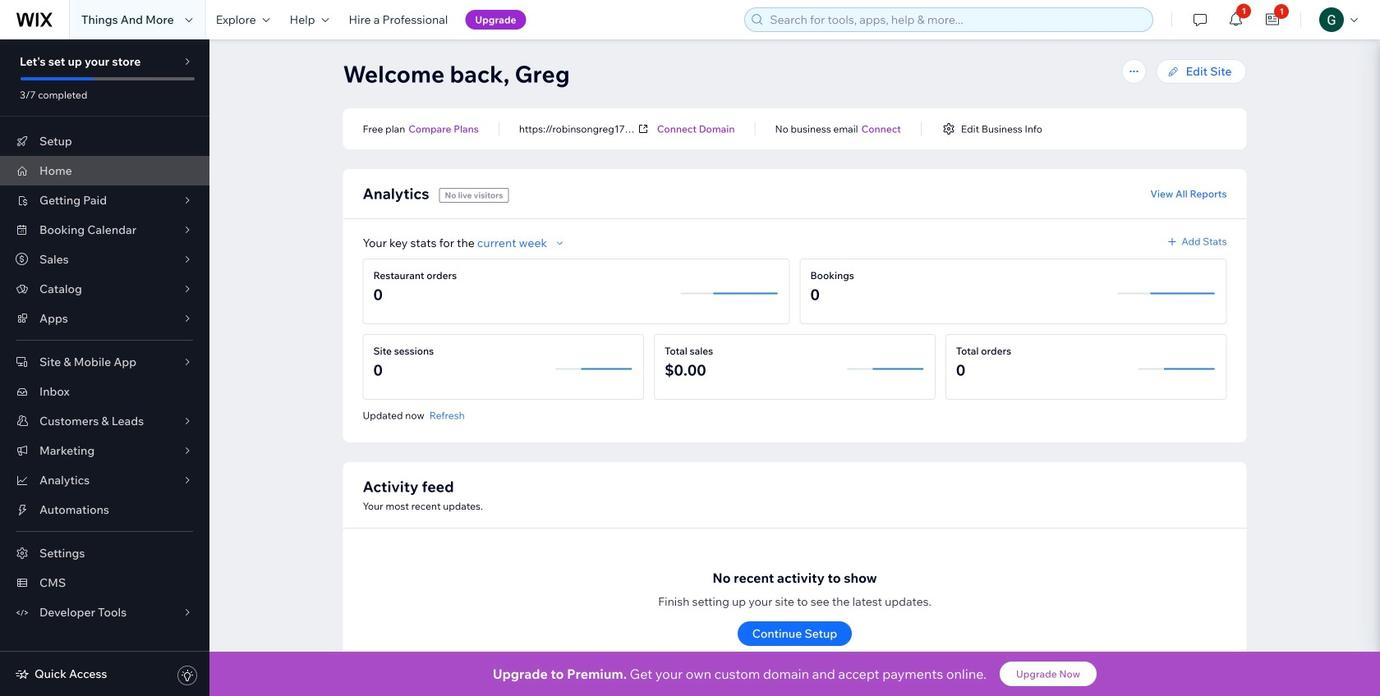 Task type: vqa. For each thing, say whether or not it's contained in the screenshot.
Sidebar element
yes



Task type: locate. For each thing, give the bounding box(es) containing it.
sidebar element
[[0, 39, 210, 697]]



Task type: describe. For each thing, give the bounding box(es) containing it.
Search for tools, apps, help & more... field
[[765, 8, 1148, 31]]



